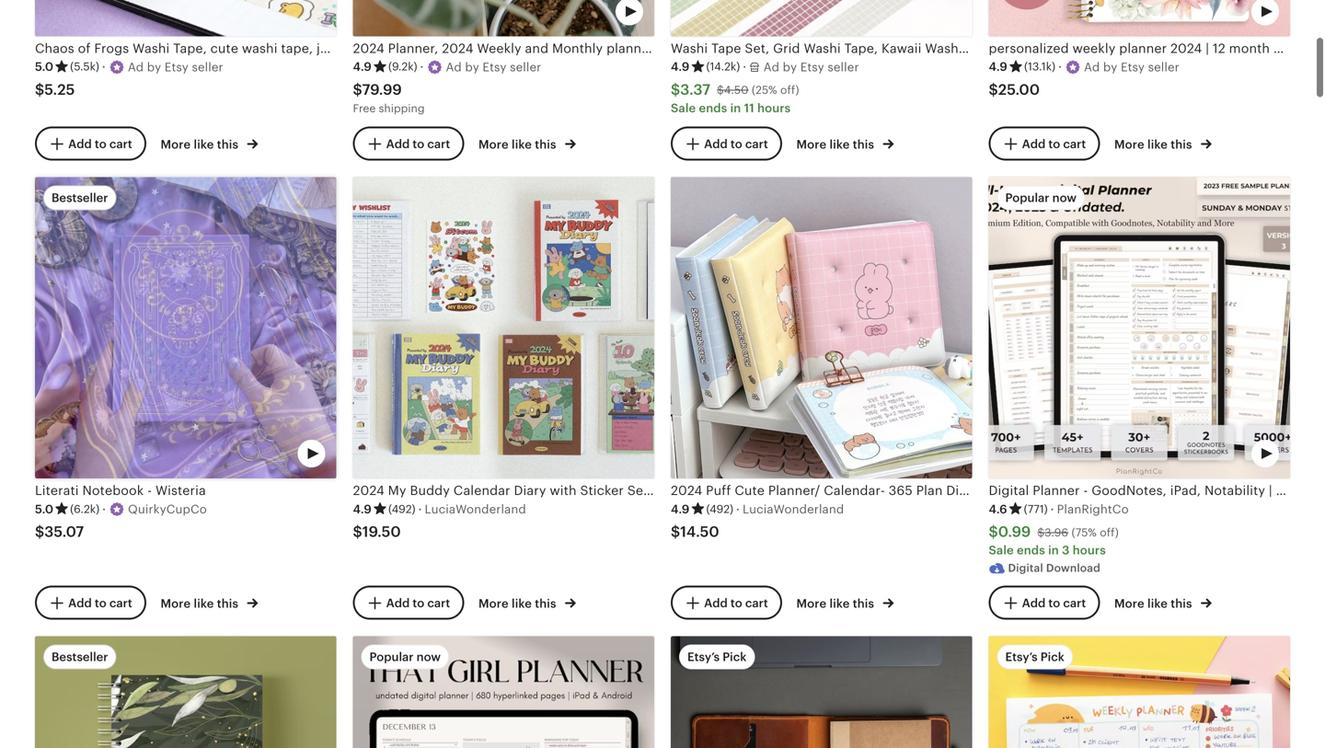 Task type: locate. For each thing, give the bounding box(es) containing it.
1 horizontal spatial popular now
[[1006, 191, 1077, 205]]

off) right (25%
[[781, 84, 800, 96]]

more like this link for 5.25
[[161, 134, 258, 153]]

1 horizontal spatial now
[[1053, 191, 1077, 205]]

4.9 for 19.50
[[353, 503, 372, 516]]

2 etsy's pick link from the left
[[989, 637, 1291, 748]]

ends inside $ 3.37 $ 4.50 (25% off) sale ends in 11 hours
[[699, 101, 728, 115]]

add to cart button down 35.07
[[35, 586, 146, 620]]

in inside $ 3.37 $ 4.50 (25% off) sale ends in 11 hours
[[731, 101, 741, 115]]

add to cart button for 25.00
[[989, 126, 1100, 161]]

personalized weekly planner 2024 | 12 month calendar | 6x9 weekly planner 2023-2024 | custom agenda | 2024 planner | flirty florals blush image
[[989, 0, 1291, 36]]

sale down 3.37
[[671, 101, 696, 115]]

0 horizontal spatial etsy's
[[688, 651, 720, 664]]

hours
[[758, 101, 791, 115], [1073, 544, 1107, 558]]

product video element for literati notebook - wisteria image
[[35, 177, 336, 479]]

(9.2k)
[[388, 60, 418, 73]]

1 (492) from the left
[[388, 503, 416, 515]]

0 vertical spatial 5.0
[[35, 60, 54, 74]]

literati
[[35, 483, 79, 498]]

more like this for 25.00
[[1115, 138, 1196, 151]]

add to cart for 79.99
[[386, 137, 450, 151]]

in left the 11
[[731, 101, 741, 115]]

add
[[68, 137, 92, 151], [386, 137, 410, 151], [704, 137, 728, 151], [1023, 137, 1046, 151], [68, 597, 92, 610], [386, 597, 410, 610], [704, 597, 728, 610], [1023, 597, 1046, 610]]

0 vertical spatial off)
[[781, 84, 800, 96]]

chaos of frogs washi tape, cute washi tape, journaling tape, frog washi tape, stationery tape, cute frogs, japanese washi tape, kawaii art image
[[35, 0, 336, 36]]

5.0 up $ 5.25
[[35, 60, 54, 74]]

off) right (75%
[[1100, 526, 1119, 539]]

ends down 3.37
[[699, 101, 728, 115]]

add to cart button down 19.50
[[353, 586, 464, 620]]

1 vertical spatial popular now
[[370, 651, 441, 664]]

·
[[102, 60, 106, 74], [420, 60, 424, 74], [743, 60, 747, 74], [1059, 60, 1062, 74], [102, 503, 106, 516], [418, 503, 422, 516], [737, 503, 740, 516], [1051, 503, 1055, 516]]

in left the "3"
[[1049, 544, 1060, 558]]

like for 35.07
[[194, 597, 214, 611]]

to for 14.50
[[731, 597, 743, 610]]

4.9 for 79.99
[[353, 60, 372, 74]]

2024 planner, 2024 weekly and monthly planner, horizontal layout, self care planner for men and women, gift for her, best friend gift image
[[353, 0, 655, 36]]

add to cart down 35.07
[[68, 597, 132, 610]]

$ 3.37 $ 4.50 (25% off) sale ends in 11 hours
[[671, 81, 800, 115]]

11
[[744, 101, 755, 115]]

product video element
[[353, 0, 655, 36], [989, 0, 1291, 36], [35, 177, 336, 479], [989, 177, 1291, 479], [353, 637, 655, 748], [671, 637, 973, 748], [989, 637, 1291, 748]]

popular
[[1006, 191, 1050, 205], [370, 651, 414, 664]]

1 etsy's pick link from the left
[[671, 637, 973, 748]]

more like this link
[[161, 134, 258, 153], [479, 134, 576, 153], [797, 134, 894, 153], [1115, 134, 1212, 153], [161, 593, 258, 612], [479, 593, 576, 612], [797, 593, 894, 612], [1115, 593, 1212, 612]]

like
[[194, 138, 214, 151], [512, 138, 532, 151], [830, 138, 850, 151], [1148, 138, 1168, 151], [194, 597, 214, 611], [512, 597, 532, 611], [830, 597, 850, 611], [1148, 597, 1168, 611]]

5.0
[[35, 60, 54, 74], [35, 503, 54, 516]]

1 vertical spatial in
[[1049, 544, 1060, 558]]

add for 19.50
[[386, 597, 410, 610]]

1 horizontal spatial hours
[[1073, 544, 1107, 558]]

1 horizontal spatial popular
[[1006, 191, 1050, 205]]

1 horizontal spatial in
[[1049, 544, 1060, 558]]

ends for 3.37
[[699, 101, 728, 115]]

0 horizontal spatial popular
[[370, 651, 414, 664]]

1 horizontal spatial etsy's pick
[[1006, 651, 1065, 664]]

now
[[1053, 191, 1077, 205], [417, 651, 441, 664]]

1 pick from the left
[[723, 651, 747, 664]]

literati notebook - wisteria
[[35, 483, 206, 498]]

add to cart down 5.25 on the top left
[[68, 137, 132, 151]]

hours for 0.99
[[1073, 544, 1107, 558]]

1 etsy's from the left
[[688, 651, 720, 664]]

product video element for leather personalized journal, engraved journal, personalized journal for women, for men, leather planner, a5 notebook cover, dentist gift image
[[671, 637, 973, 748]]

to
[[95, 137, 107, 151], [413, 137, 425, 151], [731, 137, 743, 151], [1049, 137, 1061, 151], [95, 597, 107, 610], [413, 597, 425, 610], [731, 597, 743, 610], [1049, 597, 1061, 610]]

sale inside the $ 0.99 $ 3.96 (75% off) sale ends in 3 hours
[[989, 544, 1014, 558]]

sale down 0.99
[[989, 544, 1014, 558]]

add down 19.50
[[386, 597, 410, 610]]

product video element for digital planner - goodnotes, ipad, notability | daily, weekly, monthly | 2024-2025 | undated | digital planner 2024 2025 undated ipad image
[[989, 177, 1291, 479]]

add to cart
[[68, 137, 132, 151], [386, 137, 450, 151], [704, 137, 769, 151], [1023, 137, 1087, 151], [68, 597, 132, 610], [386, 597, 450, 610], [704, 597, 769, 610], [1023, 597, 1087, 610]]

etsy's pick for first etsy's pick link
[[688, 651, 747, 664]]

add to cart button down 5.25 on the top left
[[35, 126, 146, 161]]

4.9 up $ 19.50 on the bottom left
[[353, 503, 372, 516]]

1 etsy's pick from the left
[[688, 651, 747, 664]]

add to cart down 19.50
[[386, 597, 450, 610]]

3.96
[[1045, 526, 1069, 539]]

1 horizontal spatial pick
[[1041, 651, 1065, 664]]

add down $ 3.37 $ 4.50 (25% off) sale ends in 11 hours
[[704, 137, 728, 151]]

0.99
[[999, 524, 1031, 541]]

4.9
[[353, 60, 372, 74], [671, 60, 690, 74], [989, 60, 1008, 74], [353, 503, 372, 516], [671, 503, 690, 516]]

add down 'digital'
[[1023, 597, 1046, 610]]

4.9 up $ 14.50
[[671, 503, 690, 516]]

hours inside $ 3.37 $ 4.50 (25% off) sale ends in 11 hours
[[758, 101, 791, 115]]

add for 25.00
[[1023, 137, 1046, 151]]

4.9 for 25.00
[[989, 60, 1008, 74]]

1 vertical spatial 5.0
[[35, 503, 54, 516]]

2 (492) from the left
[[707, 503, 734, 515]]

to for 5.25
[[95, 137, 107, 151]]

more for 25.00
[[1115, 138, 1145, 151]]

0 vertical spatial bestseller
[[52, 191, 108, 205]]

bestseller
[[52, 191, 108, 205], [52, 651, 108, 664]]

2024 my buddy calendar diary with sticker set- year organizer planners/ birthday, holiday gift- unique illust design-korea brand image
[[353, 177, 655, 479]]

1 horizontal spatial etsy's
[[1006, 651, 1038, 664]]

0 vertical spatial sale
[[671, 101, 696, 115]]

product video element for that girl planner undated, digital planner, goodnotes planner, ipad & android planner, daily, weekly, monthly 2024, undated digital calendar image
[[353, 637, 655, 748]]

(492) up 14.50 on the bottom of the page
[[707, 503, 734, 515]]

2 5.0 from the top
[[35, 503, 54, 516]]

$
[[35, 81, 44, 98], [353, 81, 362, 98], [671, 81, 681, 98], [989, 81, 999, 98], [717, 84, 724, 96], [35, 524, 44, 541], [353, 524, 363, 541], [671, 524, 681, 541], [989, 524, 999, 541], [1038, 526, 1045, 539]]

add down 14.50 on the bottom of the page
[[704, 597, 728, 610]]

1 vertical spatial ends
[[1017, 544, 1046, 558]]

1 vertical spatial hours
[[1073, 544, 1107, 558]]

1 horizontal spatial ends
[[1017, 544, 1046, 558]]

etsy's pick for 2nd etsy's pick link from the left
[[1006, 651, 1065, 664]]

1 vertical spatial popular
[[370, 651, 414, 664]]

· for (9.2k)
[[420, 60, 424, 74]]

more like this for 14.50
[[797, 597, 878, 611]]

0 horizontal spatial etsy's pick link
[[671, 637, 973, 748]]

add to cart for 25.00
[[1023, 137, 1087, 151]]

(5.5k)
[[70, 60, 99, 73]]

$ 19.50
[[353, 524, 401, 541]]

add for 5.25
[[68, 137, 92, 151]]

1 horizontal spatial etsy's pick link
[[989, 637, 1291, 748]]

0 vertical spatial in
[[731, 101, 741, 115]]

4.9 for 14.50
[[671, 503, 690, 516]]

add to cart button down 25.00
[[989, 126, 1100, 161]]

1 vertical spatial off)
[[1100, 526, 1119, 539]]

this for 79.99
[[535, 138, 557, 151]]

2 etsy's from the left
[[1006, 651, 1038, 664]]

more like this for 35.07
[[161, 597, 242, 611]]

add to cart button for 5.25
[[35, 126, 146, 161]]

2 pick from the left
[[1041, 651, 1065, 664]]

ends
[[699, 101, 728, 115], [1017, 544, 1046, 558]]

add for 14.50
[[704, 597, 728, 610]]

bestseller inside bestseller link
[[52, 651, 108, 664]]

0 horizontal spatial (492)
[[388, 503, 416, 515]]

1 vertical spatial sale
[[989, 544, 1014, 558]]

cart for 35.07
[[109, 597, 132, 610]]

0 horizontal spatial in
[[731, 101, 741, 115]]

this
[[217, 138, 239, 151], [535, 138, 557, 151], [853, 138, 875, 151], [1171, 138, 1193, 151], [217, 597, 239, 611], [535, 597, 557, 611], [853, 597, 875, 611], [1171, 597, 1193, 611]]

2 etsy's pick from the left
[[1006, 651, 1065, 664]]

etsy's
[[688, 651, 720, 664], [1006, 651, 1038, 664]]

$ 79.99 free shipping
[[353, 81, 425, 115]]

$ 35.07
[[35, 524, 84, 541]]

hours inside the $ 0.99 $ 3.96 (75% off) sale ends in 3 hours
[[1073, 544, 1107, 558]]

0 vertical spatial hours
[[758, 101, 791, 115]]

hours down (25%
[[758, 101, 791, 115]]

add to cart down 25.00
[[1023, 137, 1087, 151]]

· for (771)
[[1051, 503, 1055, 516]]

4.9 up 79.99
[[353, 60, 372, 74]]

more like this for 19.50
[[479, 597, 560, 611]]

0 horizontal spatial ends
[[699, 101, 728, 115]]

0 horizontal spatial hours
[[758, 101, 791, 115]]

more like this
[[161, 138, 242, 151], [479, 138, 560, 151], [797, 138, 878, 151], [1115, 138, 1196, 151], [161, 597, 242, 611], [479, 597, 560, 611], [797, 597, 878, 611], [1115, 597, 1196, 611]]

add to cart button
[[35, 126, 146, 161], [353, 126, 464, 161], [671, 126, 782, 161], [989, 126, 1100, 161], [35, 586, 146, 620], [353, 586, 464, 620], [671, 586, 782, 620], [989, 586, 1100, 620]]

1 horizontal spatial off)
[[1100, 526, 1119, 539]]

0 horizontal spatial etsy's pick
[[688, 651, 747, 664]]

add to cart button down shipping
[[353, 126, 464, 161]]

add down 5.25 on the top left
[[68, 137, 92, 151]]

cart for 79.99
[[428, 137, 450, 151]]

· for (14.2k)
[[743, 60, 747, 74]]

add down 25.00
[[1023, 137, 1046, 151]]

add down 35.07
[[68, 597, 92, 610]]

add to cart for 14.50
[[704, 597, 769, 610]]

off) inside the $ 0.99 $ 3.96 (75% off) sale ends in 3 hours
[[1100, 526, 1119, 539]]

0 horizontal spatial off)
[[781, 84, 800, 96]]

1 vertical spatial now
[[417, 651, 441, 664]]

1 5.0 from the top
[[35, 60, 54, 74]]

sale inside $ 3.37 $ 4.50 (25% off) sale ends in 11 hours
[[671, 101, 696, 115]]

add down shipping
[[386, 137, 410, 151]]

0 vertical spatial popular now
[[1006, 191, 1077, 205]]

more like this link for 25.00
[[1115, 134, 1212, 153]]

1 vertical spatial bestseller
[[52, 651, 108, 664]]

daily planner 2024 weekly monthly, student teacher planner personalized notebook journal image
[[35, 637, 336, 748]]

(14.2k)
[[707, 60, 740, 73]]

this for 35.07
[[217, 597, 239, 611]]

0 horizontal spatial now
[[417, 651, 441, 664]]

0 horizontal spatial sale
[[671, 101, 696, 115]]

sale
[[671, 101, 696, 115], [989, 544, 1014, 558]]

$ for $ 0.99 $ 3.96 (75% off) sale ends in 3 hours
[[989, 524, 999, 541]]

· for (6.2k)
[[102, 503, 106, 516]]

4.9 up 3.37
[[671, 60, 690, 74]]

0 vertical spatial ends
[[699, 101, 728, 115]]

etsy's pick
[[688, 651, 747, 664], [1006, 651, 1065, 664]]

add for 79.99
[[386, 137, 410, 151]]

in for 3.37
[[731, 101, 741, 115]]

1 horizontal spatial sale
[[989, 544, 1014, 558]]

0 vertical spatial now
[[1053, 191, 1077, 205]]

cart
[[109, 137, 132, 151], [428, 137, 450, 151], [746, 137, 769, 151], [1064, 137, 1087, 151], [109, 597, 132, 610], [428, 597, 450, 610], [746, 597, 769, 610], [1064, 597, 1087, 610]]

more like this link for 35.07
[[161, 593, 258, 612]]

leather personalized journal, engraved journal, personalized journal for women, for men, leather planner, a5 notebook cover, dentist gift image
[[671, 637, 973, 748]]

in inside the $ 0.99 $ 3.96 (75% off) sale ends in 3 hours
[[1049, 544, 1060, 558]]

popular now inside 'link'
[[370, 651, 441, 664]]

to for 19.50
[[413, 597, 425, 610]]

0 vertical spatial popular
[[1006, 191, 1050, 205]]

ends up 'digital'
[[1017, 544, 1046, 558]]

hours down (75%
[[1073, 544, 1107, 558]]

add to cart button for 35.07
[[35, 586, 146, 620]]

add to cart down shipping
[[386, 137, 450, 151]]

pick
[[723, 651, 747, 664], [1041, 651, 1065, 664]]

off) inside $ 3.37 $ 4.50 (25% off) sale ends in 11 hours
[[781, 84, 800, 96]]

ends inside the $ 0.99 $ 3.96 (75% off) sale ends in 3 hours
[[1017, 544, 1046, 558]]

hours for 3.37
[[758, 101, 791, 115]]

$ for $ 3.37 $ 4.50 (25% off) sale ends in 11 hours
[[671, 81, 681, 98]]

add to cart button for 14.50
[[671, 586, 782, 620]]

5.0 down "literati"
[[35, 503, 54, 516]]

-
[[147, 483, 152, 498]]

0 horizontal spatial pick
[[723, 651, 747, 664]]

cart for 14.50
[[746, 597, 769, 610]]

product video element for the personalized weekly planner 2024 | 12 month calendar | 6x9 weekly planner 2023-2024 | custom agenda | 2024 planner | flirty florals blush image
[[989, 0, 1291, 36]]

cart for 5.25
[[109, 137, 132, 151]]

that girl planner undated, digital planner, goodnotes planner, ipad & android planner, daily, weekly, monthly 2024, undated digital calendar image
[[353, 637, 655, 748]]

add to cart down 14.50 on the bottom of the page
[[704, 597, 769, 610]]

off) for 3.37
[[781, 84, 800, 96]]

1 horizontal spatial (492)
[[707, 503, 734, 515]]

more
[[161, 138, 191, 151], [479, 138, 509, 151], [797, 138, 827, 151], [1115, 138, 1145, 151], [161, 597, 191, 611], [479, 597, 509, 611], [797, 597, 827, 611], [1115, 597, 1145, 611]]

more for 19.50
[[479, 597, 509, 611]]

more like this for 79.99
[[479, 138, 560, 151]]

etsy's pick link
[[671, 637, 973, 748], [989, 637, 1291, 748]]

add for 35.07
[[68, 597, 92, 610]]

$ inside $ 79.99 free shipping
[[353, 81, 362, 98]]

(75%
[[1072, 526, 1097, 539]]

(492)
[[388, 503, 416, 515], [707, 503, 734, 515]]

off) for 0.99
[[1100, 526, 1119, 539]]

in
[[731, 101, 741, 115], [1049, 544, 1060, 558]]

3
[[1063, 544, 1070, 558]]

2 bestseller from the top
[[52, 651, 108, 664]]

0 horizontal spatial popular now
[[370, 651, 441, 664]]

etsy's for leather personalized journal, engraved journal, personalized journal for women, for men, leather planner, a5 notebook cover, dentist gift image
[[688, 651, 720, 664]]

14.50
[[681, 524, 720, 541]]

4.9 up the $ 25.00
[[989, 60, 1008, 74]]

(492) up 19.50
[[388, 503, 416, 515]]

popular now
[[1006, 191, 1077, 205], [370, 651, 441, 664]]

add to cart button down the 11
[[671, 126, 782, 161]]

off)
[[781, 84, 800, 96], [1100, 526, 1119, 539]]

pick for first etsy's pick link
[[723, 651, 747, 664]]

1 bestseller from the top
[[52, 191, 108, 205]]

add to cart button down 14.50 on the bottom of the page
[[671, 586, 782, 620]]



Task type: describe. For each thing, give the bounding box(es) containing it.
add to cart for 5.25
[[68, 137, 132, 151]]

3.37
[[681, 81, 711, 98]]

$ for $ 35.07
[[35, 524, 44, 541]]

more like this for 5.25
[[161, 138, 242, 151]]

$ for $ 19.50
[[353, 524, 363, 541]]

(771)
[[1024, 503, 1048, 515]]

notebook
[[82, 483, 144, 498]]

more like this link for 14.50
[[797, 593, 894, 612]]

product video element for a5 weekly planner note pad, 50 tear off sheets. kawaii organiser for planning your week image
[[989, 637, 1291, 748]]

more for 14.50
[[797, 597, 827, 611]]

add to cart for 35.07
[[68, 597, 132, 610]]

popular inside 'link'
[[370, 651, 414, 664]]

add to cart button for 19.50
[[353, 586, 464, 620]]

(13.1k)
[[1025, 60, 1056, 73]]

19.50
[[363, 524, 401, 541]]

ends for 0.99
[[1017, 544, 1046, 558]]

more for 35.07
[[161, 597, 191, 611]]

sale for 3.37
[[671, 101, 696, 115]]

like for 79.99
[[512, 138, 532, 151]]

this for 5.25
[[217, 138, 239, 151]]

product video element for "2024 planner, 2024 weekly and monthly planner, horizontal layout, self care planner for men and women, gift for her, best friend gift" image
[[353, 0, 655, 36]]

more for 79.99
[[479, 138, 509, 151]]

$ 25.00
[[989, 81, 1040, 98]]

$ 5.25
[[35, 81, 75, 98]]

5.0 for 5.25
[[35, 60, 54, 74]]

79.99
[[362, 81, 402, 98]]

washi tape set, grid washi tape, kawaii washi tape, scrapbooking planner tape, cute stationery washi tape, bullet journal tape variety pack image
[[671, 0, 973, 36]]

like for 14.50
[[830, 597, 850, 611]]

5.0 for 35.07
[[35, 503, 54, 516]]

etsy's for a5 weekly planner note pad, 50 tear off sheets. kawaii organiser for planning your week image
[[1006, 651, 1038, 664]]

$ for $ 14.50
[[671, 524, 681, 541]]

popular now link
[[353, 637, 655, 748]]

to for 25.00
[[1049, 137, 1061, 151]]

more for 5.25
[[161, 138, 191, 151]]

35.07
[[44, 524, 84, 541]]

add to cart down digital download
[[1023, 597, 1087, 610]]

digital
[[1009, 562, 1044, 575]]

this for 25.00
[[1171, 138, 1193, 151]]

add to cart button for 79.99
[[353, 126, 464, 161]]

(25%
[[752, 84, 778, 96]]

literati notebook - wisteria image
[[35, 177, 336, 479]]

25.00
[[999, 81, 1040, 98]]

4.50
[[724, 84, 749, 96]]

pick for 2nd etsy's pick link from the left
[[1041, 651, 1065, 664]]

(6.2k)
[[70, 503, 100, 515]]

like for 5.25
[[194, 138, 214, 151]]

a5 weekly planner note pad, 50 tear off sheets. kawaii organiser for planning your week image
[[989, 637, 1291, 748]]

· for (492)
[[418, 503, 422, 516]]

$ for $ 5.25
[[35, 81, 44, 98]]

4.6
[[989, 503, 1008, 516]]

more like this link for 19.50
[[479, 593, 576, 612]]

· for (13.1k)
[[1059, 60, 1062, 74]]

$ for $ 25.00
[[989, 81, 999, 98]]

sale for 0.99
[[989, 544, 1014, 558]]

(492) for 19.50
[[388, 503, 416, 515]]

in for 0.99
[[1049, 544, 1060, 558]]

like for 25.00
[[1148, 138, 1168, 151]]

to for 79.99
[[413, 137, 425, 151]]

bestseller link
[[35, 637, 336, 748]]

free
[[353, 102, 376, 115]]

(492) for 14.50
[[707, 503, 734, 515]]

· for (5.5k)
[[102, 60, 106, 74]]

wisteria
[[156, 483, 206, 498]]

digital planner - goodnotes, ipad, notability | daily, weekly, monthly | 2024-2025 | undated | digital planner 2024 2025 undated ipad image
[[989, 177, 1291, 479]]

download
[[1047, 562, 1101, 575]]

this for 14.50
[[853, 597, 875, 611]]

$ for $ 79.99 free shipping
[[353, 81, 362, 98]]

add to cart button down digital download
[[989, 586, 1100, 620]]

like for 19.50
[[512, 597, 532, 611]]

add to cart for 19.50
[[386, 597, 450, 610]]

now inside "popular now" 'link'
[[417, 651, 441, 664]]

5.25
[[44, 81, 75, 98]]

digital download
[[1009, 562, 1101, 575]]

this for 19.50
[[535, 597, 557, 611]]

add to cart down the 11
[[704, 137, 769, 151]]

to for 35.07
[[95, 597, 107, 610]]

more like this link for 79.99
[[479, 134, 576, 153]]

cart for 19.50
[[428, 597, 450, 610]]

$ 0.99 $ 3.96 (75% off) sale ends in 3 hours
[[989, 524, 1119, 558]]

shipping
[[379, 102, 425, 115]]

2024 puff cute planner/ calendar- 365 plan diary-school/ student/ office holiday gift,  christmas gift, korea stationary adorable notebook image
[[671, 177, 973, 479]]

cart for 25.00
[[1064, 137, 1087, 151]]

$ 14.50
[[671, 524, 720, 541]]



Task type: vqa. For each thing, say whether or not it's contained in the screenshot.
first 5 OUT OF 5 STARS image from the right
no



